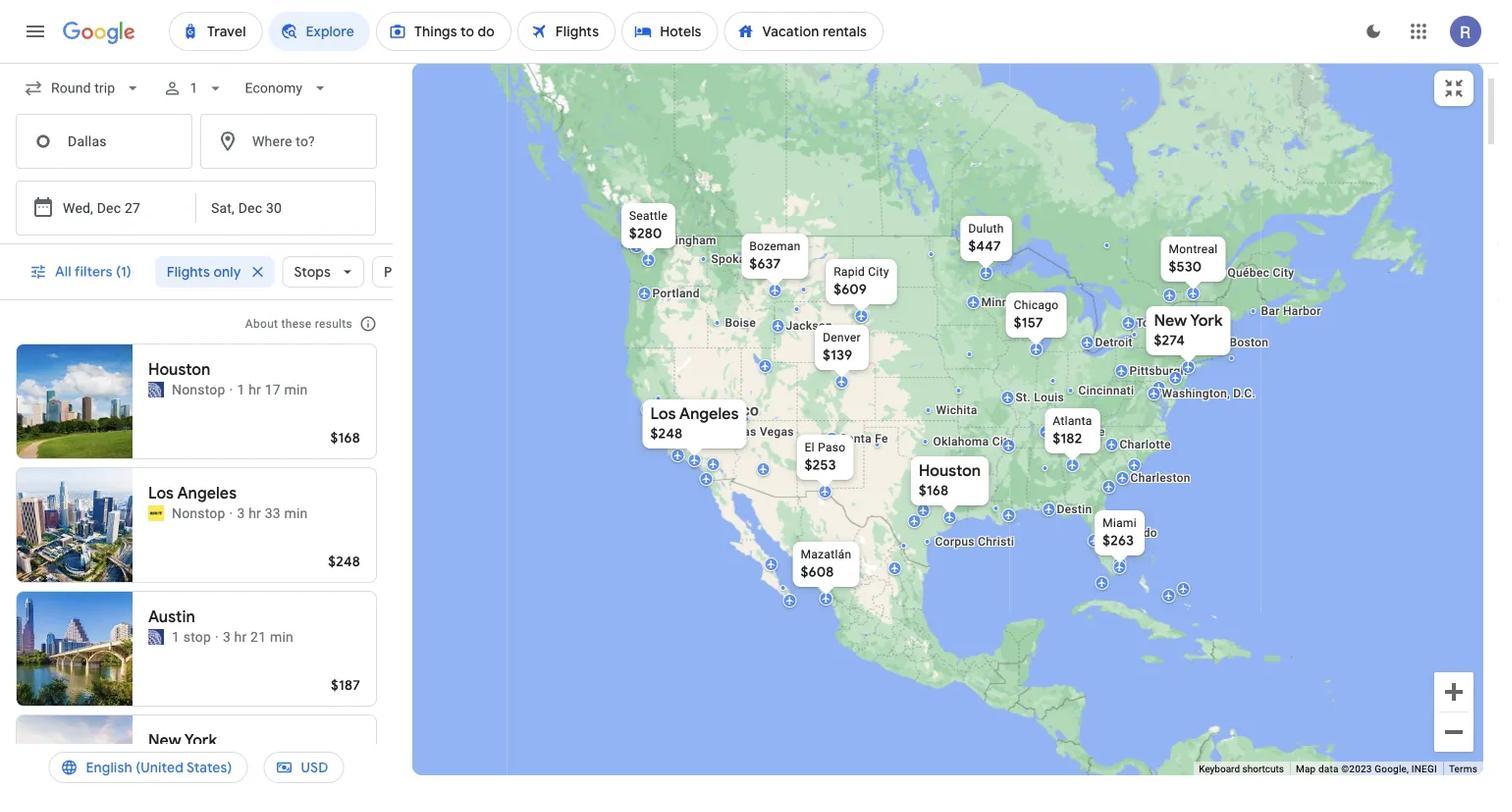 Task type: locate. For each thing, give the bounding box(es) containing it.
denver $139
[[823, 331, 861, 364]]

detroit
[[1095, 336, 1133, 350]]

0 vertical spatial united image
[[148, 382, 164, 398]]

609 US dollars text field
[[834, 281, 867, 299]]

1 horizontal spatial york
[[1191, 311, 1223, 331]]

 image left the 3 hr 33 min
[[229, 504, 233, 523]]

shortcuts
[[1243, 764, 1284, 775]]

1 vertical spatial york
[[184, 731, 217, 751]]

results
[[315, 317, 353, 331]]

1 vertical spatial united image
[[148, 629, 164, 645]]

city right québec at the top of page
[[1273, 266, 1295, 280]]

2 horizontal spatial 1
[[237, 382, 245, 398]]

1 vertical spatial new
[[148, 731, 181, 751]]

0 vertical spatial $168
[[330, 429, 360, 447]]

1 hr 17 min
[[237, 382, 308, 398]]

québec city
[[1228, 266, 1295, 280]]

city inside rapid city $609
[[868, 265, 890, 279]]

1 vertical spatial los
[[148, 484, 174, 504]]

hr
[[249, 382, 261, 398], [249, 505, 261, 521], [234, 629, 247, 645], [250, 753, 262, 769]]

las
[[737, 425, 757, 439]]

0 vertical spatial york
[[1191, 311, 1223, 331]]

spirit image
[[148, 506, 164, 521]]

united image
[[148, 382, 164, 398], [148, 629, 164, 645]]

1 horizontal spatial  image
[[229, 504, 233, 523]]

1 horizontal spatial city
[[993, 435, 1014, 449]]

oklahoma city
[[933, 435, 1014, 449]]

nonstop
[[172, 382, 225, 398], [172, 505, 225, 521]]

angeles inside 'los angeles $248'
[[679, 404, 739, 424]]

1 horizontal spatial houston
[[919, 461, 981, 481]]

hr for houston
[[249, 382, 261, 398]]

1 vertical spatial houston
[[919, 461, 981, 481]]

filters
[[75, 263, 113, 281]]

3 hr 33 min
[[237, 505, 308, 521]]

1 horizontal spatial $168
[[919, 482, 949, 500]]

york
[[1191, 311, 1223, 331], [184, 731, 217, 751]]

0 vertical spatial $248
[[651, 425, 683, 443]]

3 hr 21 min
[[223, 629, 294, 645]]

0 horizontal spatial city
[[868, 265, 890, 279]]

$139
[[823, 347, 853, 364]]

new up "contour airlines and spirit" image
[[148, 731, 181, 751]]

none text field inside the filters form
[[16, 114, 192, 169]]

new york $274
[[1154, 311, 1223, 350]]

los for los angeles
[[148, 484, 174, 504]]

0 vertical spatial 1
[[190, 80, 198, 96]]

0 horizontal spatial  image
[[222, 751, 226, 771]]

orlando
[[1114, 526, 1158, 540]]

rapid
[[834, 265, 865, 279]]

mazatlán
[[801, 548, 852, 562]]

1 nonstop from the top
[[172, 382, 225, 398]]

flights
[[167, 263, 210, 281]]

boston
[[1230, 336, 1269, 350]]

york for new york $274
[[1191, 311, 1223, 331]]

terms link
[[1449, 764, 1478, 775]]

0 horizontal spatial $168
[[330, 429, 360, 447]]

nonstop left 1 hr 17 min
[[172, 382, 225, 398]]

louis
[[1034, 391, 1065, 405]]

 image for new york
[[222, 751, 226, 771]]

Where to? text field
[[200, 114, 377, 169]]

1 horizontal spatial $248
[[651, 425, 683, 443]]

0 vertical spatial 248 us dollars text field
[[651, 425, 683, 443]]

min
[[284, 382, 308, 398], [284, 505, 308, 521], [270, 629, 294, 645], [285, 753, 309, 769]]

 image
[[229, 504, 233, 523], [222, 751, 226, 771]]

houston inside map "region"
[[919, 461, 981, 481]]

nonstop for houston
[[172, 382, 225, 398]]

hr for new york
[[250, 753, 262, 769]]

hr left 17
[[249, 382, 261, 398]]

min for new york
[[285, 753, 309, 769]]

0 horizontal spatial 1
[[172, 629, 180, 645]]

(1)
[[116, 263, 131, 281]]

map region
[[256, 0, 1500, 792]]

0 horizontal spatial houston
[[148, 360, 210, 380]]

stops
[[183, 753, 218, 769]]

los inside 'los angeles $248'
[[651, 404, 676, 424]]

chicago $157
[[1014, 299, 1059, 332]]

1 vertical spatial $168
[[919, 482, 949, 500]]

nonstop for los angeles
[[172, 505, 225, 521]]

rapid city $609
[[834, 265, 890, 299]]

1 vertical spatial 1
[[237, 382, 245, 398]]

1
[[190, 80, 198, 96], [237, 382, 245, 398], [172, 629, 180, 645]]

english (united states)
[[86, 759, 232, 777]]

17
[[265, 382, 281, 398]]

25
[[266, 753, 282, 769]]

3 right stop on the bottom left of page
[[223, 629, 231, 645]]

hr left 33
[[249, 505, 261, 521]]

0 vertical spatial 3
[[237, 505, 245, 521]]

$248 inside 'los angeles $248'
[[651, 425, 683, 443]]

charleston
[[1131, 471, 1191, 485]]

about these results image
[[345, 300, 392, 348]]

2 horizontal spatial city
[[1273, 266, 1295, 280]]

0 horizontal spatial 3
[[223, 629, 231, 645]]

york right toronto
[[1191, 311, 1223, 331]]

bar harbor
[[1261, 304, 1322, 318]]

0 horizontal spatial york
[[184, 731, 217, 751]]

1 horizontal spatial 1
[[190, 80, 198, 96]]

york up stops
[[184, 731, 217, 751]]

york inside new york $274
[[1191, 311, 1223, 331]]

nonstop down los angeles
[[172, 505, 225, 521]]

seattle
[[629, 209, 668, 223]]

0 vertical spatial new
[[1154, 311, 1187, 331]]

0 vertical spatial los
[[651, 404, 676, 424]]

0 horizontal spatial los
[[148, 484, 174, 504]]

bozeman $637
[[750, 240, 801, 273]]

1 vertical spatial nonstop
[[172, 505, 225, 521]]

0 horizontal spatial $248
[[328, 553, 360, 571]]

angeles for los angeles
[[177, 484, 237, 504]]

min right 33
[[284, 505, 308, 521]]

new
[[1154, 311, 1187, 331], [148, 731, 181, 751]]

bar
[[1261, 304, 1280, 318]]

$608
[[801, 564, 834, 581]]

los for los angeles $248
[[651, 404, 676, 424]]

1 horizontal spatial 248 us dollars text field
[[651, 425, 683, 443]]

these
[[281, 317, 312, 331]]

los
[[651, 404, 676, 424], [148, 484, 174, 504]]

1 horizontal spatial angeles
[[679, 404, 739, 424]]

city right oklahoma
[[993, 435, 1014, 449]]

terms
[[1449, 764, 1478, 775]]

0 vertical spatial houston
[[148, 360, 210, 380]]

change appearance image
[[1350, 8, 1397, 55]]

1 horizontal spatial new
[[1154, 311, 1187, 331]]

nashville
[[1054, 425, 1105, 439]]

stops button
[[282, 248, 364, 296]]

 image
[[229, 380, 233, 400]]

$248
[[651, 425, 683, 443], [328, 553, 360, 571]]

1 stop
[[172, 629, 211, 645]]

minneapolis
[[982, 296, 1049, 309]]

min right 17
[[284, 382, 308, 398]]

min for los angeles
[[284, 505, 308, 521]]

253 US dollars text field
[[805, 457, 836, 474]]

$637
[[750, 255, 781, 273]]

washington,
[[1162, 387, 1230, 401]]

274 US dollars text field
[[1154, 332, 1185, 350]]

2 united image from the top
[[148, 629, 164, 645]]

el
[[805, 441, 815, 455]]

stop
[[183, 629, 211, 645]]

city right rapid
[[868, 265, 890, 279]]

$168 inside houston $168
[[919, 482, 949, 500]]

©2023
[[1342, 764, 1372, 775]]

new for new york $274
[[1154, 311, 1187, 331]]

about
[[245, 317, 278, 331]]

1 united image from the top
[[148, 382, 164, 398]]

$274
[[1154, 332, 1185, 350]]

los up spirit "icon"
[[148, 484, 174, 504]]

mazatlán $608
[[801, 548, 852, 581]]

portland
[[653, 287, 700, 300]]

1 vertical spatial $248
[[328, 553, 360, 571]]

seattle $280
[[629, 209, 668, 243]]

263 US dollars text field
[[1103, 532, 1134, 550]]

Departure text field
[[63, 182, 153, 235]]

bozeman
[[750, 240, 801, 253]]

0 vertical spatial nonstop
[[172, 382, 225, 398]]

hr left 21
[[234, 629, 247, 645]]

1 vertical spatial angeles
[[177, 484, 237, 504]]

530 US dollars text field
[[1169, 258, 1202, 276]]

 image left 12
[[222, 751, 226, 771]]

hr right 12
[[250, 753, 262, 769]]

0 vertical spatial angeles
[[679, 404, 739, 424]]

1 vertical spatial 248 us dollars text field
[[328, 553, 360, 571]]

los left francisco
[[651, 404, 676, 424]]

new up $274 text field
[[1154, 311, 1187, 331]]

248 US dollars text field
[[651, 425, 683, 443], [328, 553, 360, 571]]

1 vertical spatial 3
[[223, 629, 231, 645]]

new inside new york $274
[[1154, 311, 1187, 331]]

all filters (1) button
[[18, 248, 147, 296]]

paso
[[818, 441, 846, 455]]

0 vertical spatial  image
[[229, 504, 233, 523]]

1 horizontal spatial los
[[651, 404, 676, 424]]

2 nonstop from the top
[[172, 505, 225, 521]]

2
[[172, 753, 180, 769]]

0 horizontal spatial 248 us dollars text field
[[328, 553, 360, 571]]

about these results
[[245, 317, 353, 331]]

157 US dollars text field
[[1014, 314, 1044, 332]]

1 inside popup button
[[190, 80, 198, 96]]

None field
[[16, 71, 151, 106], [237, 71, 338, 106], [16, 71, 151, 106], [237, 71, 338, 106]]

0 horizontal spatial new
[[148, 731, 181, 751]]

view smaller map image
[[1443, 77, 1466, 100]]

1 vertical spatial  image
[[222, 751, 226, 771]]

keyboard
[[1199, 764, 1240, 775]]

usd button
[[264, 744, 344, 792]]

montreal
[[1169, 243, 1218, 256]]

0 horizontal spatial angeles
[[177, 484, 237, 504]]

None text field
[[16, 114, 192, 169]]

2 vertical spatial 1
[[172, 629, 180, 645]]

3 left 33
[[237, 505, 245, 521]]

angeles
[[679, 404, 739, 424], [177, 484, 237, 504]]

houston
[[148, 360, 210, 380], [919, 461, 981, 481]]

min right 25
[[285, 753, 309, 769]]

1 horizontal spatial 3
[[237, 505, 245, 521]]

fe
[[875, 432, 888, 446]]



Task type: vqa. For each thing, say whether or not it's contained in the screenshot.


Task type: describe. For each thing, give the bounding box(es) containing it.
price button
[[372, 248, 451, 296]]

168 US dollars text field
[[330, 429, 360, 447]]

los angeles
[[148, 484, 237, 504]]

flights only button
[[155, 248, 274, 296]]

$609
[[834, 281, 867, 299]]

google,
[[1375, 764, 1409, 775]]

keyboard shortcuts
[[1199, 764, 1284, 775]]

miami
[[1103, 517, 1137, 530]]

united image for houston
[[148, 382, 164, 398]]

1 for 1
[[190, 80, 198, 96]]

1 button
[[154, 65, 233, 112]]

filters form
[[0, 63, 393, 245]]

182 US dollars text field
[[1053, 430, 1083, 448]]

san francisco
[[656, 401, 759, 420]]

3 for 3 hr 21 min
[[223, 629, 231, 645]]

$263
[[1103, 532, 1134, 550]]

duluth
[[969, 222, 1004, 236]]

san
[[656, 401, 684, 420]]

1 for 1 stop
[[172, 629, 180, 645]]

12 hr 25 min
[[230, 753, 309, 769]]

$157
[[1014, 314, 1044, 332]]

duluth $447
[[969, 222, 1004, 255]]

stops
[[294, 263, 331, 281]]

el paso $253
[[805, 441, 846, 474]]

angeles for los angeles $248
[[679, 404, 739, 424]]

states)
[[187, 759, 232, 777]]

english
[[86, 759, 132, 777]]

min right 21
[[270, 629, 294, 645]]

price
[[384, 263, 417, 281]]

187 US dollars text field
[[331, 677, 360, 694]]

city for rapid city $609
[[868, 265, 890, 279]]

3 for 3 hr 33 min
[[237, 505, 245, 521]]

united image for austin
[[148, 629, 164, 645]]

$447
[[969, 238, 1001, 255]]

only
[[214, 263, 241, 281]]

d.c.
[[1234, 387, 1256, 401]]

francisco
[[688, 401, 759, 420]]

washington, d.c.
[[1162, 387, 1256, 401]]

las vegas
[[737, 425, 794, 439]]

keyboard shortcuts button
[[1199, 763, 1284, 776]]

english (united states) button
[[49, 744, 248, 792]]

wichita
[[936, 404, 978, 417]]

boise
[[725, 316, 756, 330]]

miami $263
[[1103, 517, 1137, 550]]

all filters (1)
[[55, 263, 131, 281]]

cincinnati
[[1079, 384, 1135, 398]]

447 US dollars text field
[[969, 238, 1001, 255]]

637 US dollars text field
[[750, 255, 781, 273]]

12
[[230, 753, 246, 769]]

new for new york
[[148, 731, 181, 751]]

austin
[[148, 607, 195, 628]]

st. louis
[[1016, 391, 1065, 405]]

bellingham
[[655, 234, 717, 247]]

destin
[[1057, 503, 1093, 517]]

$253
[[805, 457, 836, 474]]

houston $168
[[919, 461, 981, 500]]

pittsburgh
[[1130, 364, 1188, 378]]

flights only
[[167, 263, 241, 281]]

york for new york
[[184, 731, 217, 751]]

oklahoma
[[933, 435, 989, 449]]

139 US dollars text field
[[823, 347, 853, 364]]

houston for houston
[[148, 360, 210, 380]]

main menu image
[[24, 20, 47, 43]]

spokane
[[711, 252, 759, 266]]

montreal $530
[[1169, 243, 1218, 276]]

1 for 1 hr 17 min
[[237, 382, 245, 398]]

$280
[[629, 225, 662, 243]]

los angeles $248
[[651, 404, 739, 443]]

christi
[[978, 535, 1015, 549]]

21
[[251, 629, 266, 645]]

280 US dollars text field
[[629, 225, 662, 243]]

$187
[[331, 677, 360, 694]]

$530
[[1169, 258, 1202, 276]]

hr for los angeles
[[249, 505, 261, 521]]

map
[[1296, 764, 1316, 775]]

chicago
[[1014, 299, 1059, 312]]

2 stops
[[172, 753, 218, 769]]

168 US dollars text field
[[919, 482, 949, 500]]

st.
[[1016, 391, 1031, 405]]

corpus christi
[[935, 535, 1015, 549]]

608 US dollars text field
[[801, 564, 834, 581]]

min for houston
[[284, 382, 308, 398]]

(united
[[136, 759, 184, 777]]

houston for houston $168
[[919, 461, 981, 481]]

atlanta
[[1053, 414, 1093, 428]]

 image for los angeles
[[229, 504, 233, 523]]

city for québec city
[[1273, 266, 1295, 280]]

33
[[265, 505, 281, 521]]

santa fe
[[840, 432, 888, 446]]

loading results progress bar
[[0, 63, 1500, 67]]

map data ©2023 google, inegi
[[1296, 764, 1438, 775]]

contour airlines and spirit image
[[148, 753, 164, 769]]

santa
[[840, 432, 872, 446]]

vegas
[[760, 425, 794, 439]]

data
[[1319, 764, 1339, 775]]

Return text field
[[211, 182, 309, 235]]

city for oklahoma city
[[993, 435, 1014, 449]]



